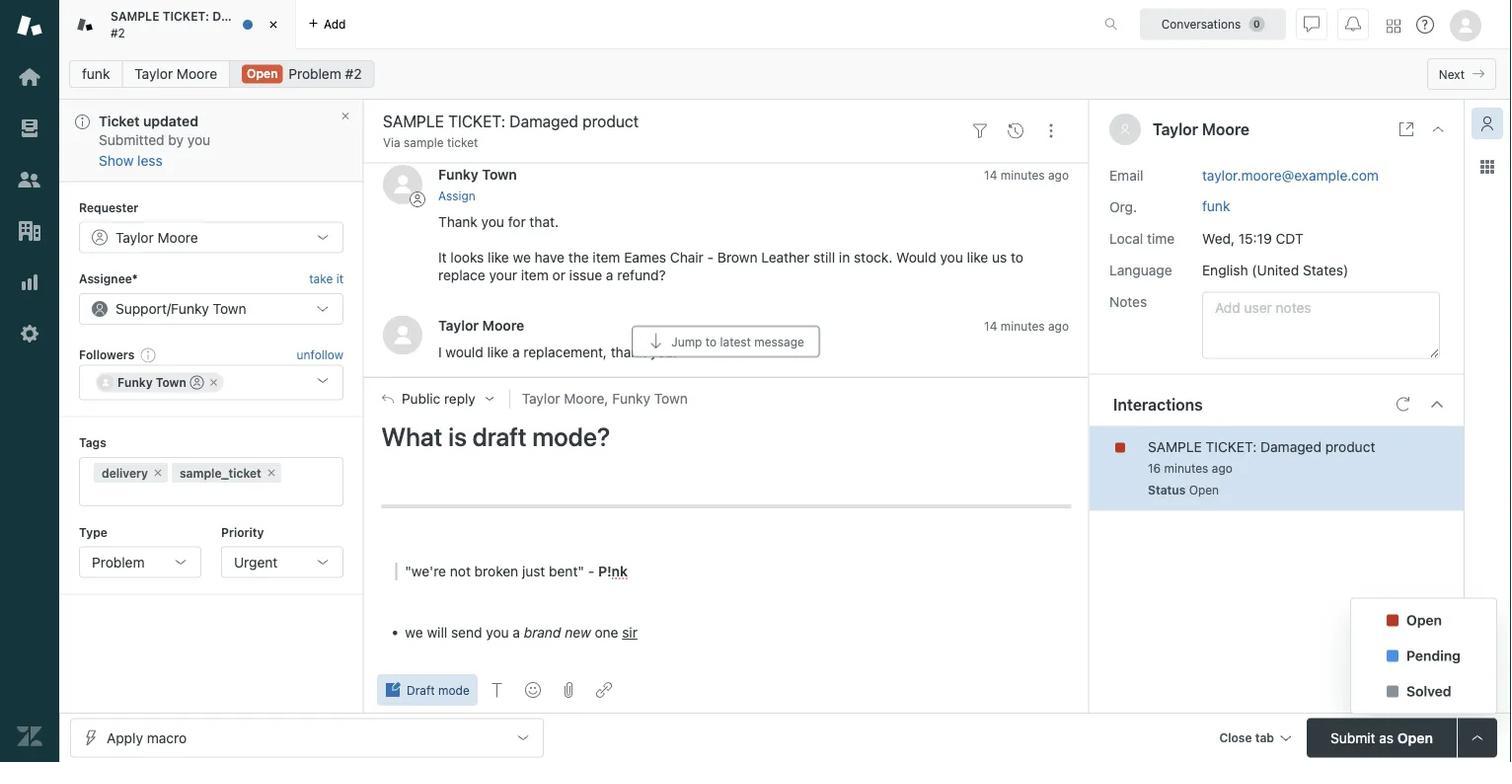 Task type: locate. For each thing, give the bounding box(es) containing it.
notifications image
[[1346, 16, 1361, 32]]

2 vertical spatial ago
[[1212, 462, 1233, 475]]

info on adding followers image
[[140, 347, 156, 363]]

user image
[[1121, 125, 1129, 135]]

1 vertical spatial avatar image
[[383, 315, 423, 355]]

funky town assign
[[438, 166, 517, 203]]

ticket: up 16 minutes ago text box
[[1206, 438, 1257, 455]]

0 vertical spatial avatar image
[[383, 165, 423, 204]]

apps image
[[1480, 159, 1496, 175]]

1 14 minutes ago from the top
[[984, 168, 1069, 182]]

0 horizontal spatial product
[[271, 9, 317, 23]]

problem
[[289, 66, 341, 82], [92, 554, 145, 570]]

minutes down events icon
[[1001, 168, 1045, 182]]

ticket: inside sample ticket: damaged product 16 minutes ago status open
[[1206, 438, 1257, 455]]

2 14 from the top
[[984, 319, 997, 333]]

wed,
[[1202, 230, 1235, 246]]

i would like a replacement, thank you.
[[438, 344, 677, 360]]

issue
[[569, 266, 602, 283]]

0 horizontal spatial remove image
[[152, 467, 164, 479]]

0 vertical spatial damaged
[[212, 9, 268, 23]]

0 vertical spatial taylor moore link
[[122, 60, 230, 88]]

taylor moore right user icon at the top right of page
[[1153, 120, 1250, 139]]

like left us
[[967, 249, 988, 265]]

sample ticket: damaged product 16 minutes ago status open
[[1148, 438, 1376, 497]]

1 horizontal spatial sample
[[1148, 438, 1202, 455]]

#2 right zendesk support image
[[111, 26, 125, 39]]

1 vertical spatial funk
[[1202, 197, 1230, 214]]

problem inside secondary element
[[289, 66, 341, 82]]

brand
[[524, 624, 561, 641]]

format text image
[[489, 682, 505, 698]]

sample inside sample ticket: damaged product 16 minutes ago status open
[[1148, 438, 1202, 455]]

funk for 'funk' link in the secondary element
[[82, 66, 110, 82]]

14 minutes ago text field
[[984, 168, 1069, 182], [984, 319, 1069, 333]]

we left 'will'
[[405, 624, 423, 641]]

minutes down us
[[1001, 319, 1045, 333]]

to
[[1011, 249, 1024, 265], [706, 335, 717, 348]]

1 vertical spatial -
[[588, 563, 594, 579]]

status
[[1148, 483, 1186, 497]]

ticket:
[[163, 9, 209, 23], [1206, 438, 1257, 455]]

sample ticket: damaged product #2
[[111, 9, 317, 39]]

taylor moore link up updated
[[122, 60, 230, 88]]

problem #2
[[289, 66, 362, 82]]

1 vertical spatial we
[[405, 624, 423, 641]]

get help image
[[1417, 16, 1434, 34]]

apply
[[107, 730, 143, 746]]

we inside conversationlabel log
[[513, 249, 531, 265]]

town up the thank you for that.
[[482, 166, 517, 183]]

item up issue
[[593, 249, 620, 265]]

1 horizontal spatial damaged
[[1261, 438, 1322, 455]]

local time
[[1110, 230, 1175, 246]]

moore up taylor.moore@example.com
[[1202, 120, 1250, 139]]

local
[[1110, 230, 1143, 246]]

2 avatar image from the top
[[383, 315, 423, 355]]

minutes inside sample ticket: damaged product 16 minutes ago status open
[[1164, 462, 1209, 475]]

problem for problem
[[92, 554, 145, 570]]

14
[[984, 168, 997, 182], [984, 319, 997, 333]]

14 down filter icon
[[984, 168, 997, 182]]

remove image right delivery
[[152, 467, 164, 479]]

1 horizontal spatial product
[[1326, 438, 1376, 455]]

town down you.
[[654, 390, 688, 407]]

funky inside "assignee*" element
[[171, 301, 209, 317]]

type
[[79, 525, 107, 539]]

ago for i would like a replacement, thank you.
[[1048, 319, 1069, 333]]

we inside public reply composer draft mode text field
[[405, 624, 423, 641]]

Subject field
[[379, 110, 959, 133]]

#2 up the close ticket collision notification icon
[[345, 66, 362, 82]]

funky inside funky town assign
[[438, 166, 479, 183]]

0 vertical spatial item
[[593, 249, 620, 265]]

1 14 from the top
[[984, 168, 997, 182]]

funk link
[[69, 60, 123, 88], [1202, 197, 1230, 214]]

open down 16 minutes ago text box
[[1189, 483, 1219, 497]]

close image
[[264, 15, 283, 35]]

taylor moore inside secondary element
[[135, 66, 217, 82]]

damaged for sample ticket: damaged product #2
[[212, 9, 268, 23]]

like for it looks like we have the item
[[488, 249, 509, 265]]

moore down sample ticket: damaged product #2
[[177, 66, 217, 82]]

0 vertical spatial a
[[606, 266, 614, 283]]

taylor up updated
[[135, 66, 173, 82]]

like right would
[[487, 344, 509, 360]]

taylor down requester
[[116, 229, 154, 246]]

you inside "eames chair - brown leather still in stock. would you like us to replace your item or issue a refund?"
[[940, 249, 963, 265]]

language
[[1110, 262, 1172, 278]]

1 vertical spatial ago
[[1048, 319, 1069, 333]]

ticket: inside sample ticket: damaged product #2
[[163, 9, 209, 23]]

taylor moore down requester
[[116, 229, 198, 246]]

you right by
[[187, 132, 210, 148]]

ago inside sample ticket: damaged product 16 minutes ago status open
[[1212, 462, 1233, 475]]

user is an agent image
[[190, 376, 204, 389]]

0 vertical spatial funk link
[[69, 60, 123, 88]]

alert containing ticket updated
[[59, 100, 363, 182]]

/
[[167, 301, 171, 317]]

product inside sample ticket: damaged product #2
[[271, 9, 317, 23]]

tab
[[59, 0, 317, 49]]

1 horizontal spatial taylor moore link
[[438, 317, 525, 333]]

a left brand
[[513, 624, 520, 641]]

like inside "eames chair - brown leather still in stock. would you like us to replace your item or issue a refund?"
[[967, 249, 988, 265]]

2 14 minutes ago from the top
[[984, 319, 1069, 333]]

a left replacement,
[[512, 344, 520, 360]]

a right issue
[[606, 266, 614, 283]]

0 horizontal spatial funk link
[[69, 60, 123, 88]]

0 horizontal spatial ticket:
[[163, 9, 209, 23]]

open down close icon
[[247, 67, 278, 80]]

avatar image
[[383, 165, 423, 204], [383, 315, 423, 355]]

1 horizontal spatial we
[[513, 249, 531, 265]]

town right /
[[213, 301, 246, 317]]

draft mode
[[407, 683, 470, 697]]

sample for sample ticket: damaged product #2
[[111, 9, 159, 23]]

to inside "eames chair - brown leather still in stock. would you like us to replace your item or issue a refund?"
[[1011, 249, 1024, 265]]

taylor inside requester element
[[116, 229, 154, 246]]

2 14 minutes ago text field from the top
[[984, 319, 1069, 333]]

1 vertical spatial problem
[[92, 554, 145, 570]]

14 for thank you for that.
[[984, 168, 997, 182]]

moore up would
[[482, 317, 525, 333]]

1 vertical spatial product
[[1326, 438, 1376, 455]]

conversations
[[1162, 17, 1241, 31]]

close image
[[1430, 121, 1446, 137]]

1 vertical spatial 14 minutes ago text field
[[984, 319, 1069, 333]]

like
[[488, 249, 509, 265], [967, 249, 988, 265], [487, 344, 509, 360]]

we up your
[[513, 249, 531, 265]]

14 minutes ago text field down events icon
[[984, 168, 1069, 182]]

taylor moore link up would
[[438, 317, 525, 333]]

one
[[595, 624, 618, 641]]

0 horizontal spatial -
[[588, 563, 594, 579]]

14 down us
[[984, 319, 997, 333]]

0 horizontal spatial funk
[[82, 66, 110, 82]]

0 vertical spatial 14 minutes ago
[[984, 168, 1069, 182]]

sample inside sample ticket: damaged product #2
[[111, 9, 159, 23]]

draft mode button
[[377, 674, 478, 706]]

minutes for thank you for that.
[[1001, 168, 1045, 182]]

town
[[482, 166, 517, 183], [213, 301, 246, 317], [156, 376, 186, 389], [654, 390, 688, 407]]

to right us
[[1011, 249, 1024, 265]]

item
[[593, 249, 620, 265], [521, 266, 549, 283]]

damaged
[[212, 9, 268, 23], [1261, 438, 1322, 455]]

1 horizontal spatial #2
[[345, 66, 362, 82]]

0 horizontal spatial taylor moore link
[[122, 60, 230, 88]]

you.
[[650, 344, 677, 360]]

0 horizontal spatial sample
[[111, 9, 159, 23]]

sample
[[111, 9, 159, 23], [1148, 438, 1202, 455]]

funky up assign
[[438, 166, 479, 183]]

funk up wed,
[[1202, 197, 1230, 214]]

0 vertical spatial ticket:
[[163, 9, 209, 23]]

you inside ticket updated submitted by you show less
[[187, 132, 210, 148]]

14 minutes ago down us
[[984, 319, 1069, 333]]

1 vertical spatial remove image
[[152, 467, 164, 479]]

- left p!nk
[[588, 563, 594, 579]]

funky right support
[[171, 301, 209, 317]]

taylor left the moore,
[[522, 390, 560, 407]]

submitted
[[99, 132, 165, 148]]

macro
[[147, 730, 187, 746]]

2 vertical spatial minutes
[[1164, 462, 1209, 475]]

in
[[839, 249, 850, 265]]

1 horizontal spatial funk link
[[1202, 197, 1230, 214]]

minutes up status at the right bottom of page
[[1164, 462, 1209, 475]]

1 vertical spatial ticket:
[[1206, 438, 1257, 455]]

0 vertical spatial 14 minutes ago text field
[[984, 168, 1069, 182]]

0 vertical spatial 14
[[984, 168, 997, 182]]

1 vertical spatial taylor moore link
[[438, 317, 525, 333]]

alert
[[59, 100, 363, 182]]

15:19
[[1239, 230, 1272, 246]]

0 vertical spatial -
[[707, 249, 714, 265]]

public reply
[[402, 390, 476, 407]]

funk up ticket
[[82, 66, 110, 82]]

taylor moore up updated
[[135, 66, 217, 82]]

1 avatar image from the top
[[383, 165, 423, 204]]

a inside "eames chair - brown leather still in stock. would you like us to replace your item or issue a refund?"
[[606, 266, 614, 283]]

0 vertical spatial ago
[[1048, 168, 1069, 182]]

thank you for that.
[[438, 213, 559, 229]]

jump to latest message
[[671, 335, 804, 348]]

1 vertical spatial minutes
[[1001, 319, 1045, 333]]

1 vertical spatial item
[[521, 266, 549, 283]]

2 vertical spatial a
[[513, 624, 520, 641]]

view more details image
[[1399, 121, 1415, 137]]

0 vertical spatial product
[[271, 9, 317, 23]]

replace
[[438, 266, 485, 283]]

taylor inside secondary element
[[135, 66, 173, 82]]

0 horizontal spatial damaged
[[212, 9, 268, 23]]

english
[[1202, 262, 1248, 278]]

interactions
[[1114, 395, 1203, 414]]

a
[[606, 266, 614, 283], [512, 344, 520, 360], [513, 624, 520, 641]]

1 horizontal spatial remove image
[[208, 377, 220, 388]]

damaged inside sample ticket: damaged product 16 minutes ago status open
[[1261, 438, 1322, 455]]

0 vertical spatial to
[[1011, 249, 1024, 265]]

a inside text field
[[513, 624, 520, 641]]

0 horizontal spatial #2
[[111, 26, 125, 39]]

- inside "eames chair - brown leather still in stock. would you like us to replace your item or issue a refund?"
[[707, 249, 714, 265]]

avatar image down via
[[383, 165, 423, 204]]

#2
[[111, 26, 125, 39], [345, 66, 362, 82]]

taylor up would
[[438, 317, 479, 333]]

14 minutes ago text field down us
[[984, 319, 1069, 333]]

problem down add dropdown button
[[289, 66, 341, 82]]

you right 'send'
[[486, 624, 509, 641]]

1 vertical spatial damaged
[[1261, 438, 1322, 455]]

14 minutes ago text field for thank you for that.
[[984, 168, 1069, 182]]

1 vertical spatial sample
[[1148, 438, 1202, 455]]

problem for problem #2
[[289, 66, 341, 82]]

main element
[[0, 0, 59, 762]]

0 horizontal spatial we
[[405, 624, 423, 641]]

like up your
[[488, 249, 509, 265]]

funk link inside secondary element
[[69, 60, 123, 88]]

1 vertical spatial 14 minutes ago
[[984, 319, 1069, 333]]

stock.
[[854, 249, 893, 265]]

problem inside popup button
[[92, 554, 145, 570]]

less
[[137, 152, 163, 168]]

14 minutes ago down events icon
[[984, 168, 1069, 182]]

1 vertical spatial 14
[[984, 319, 997, 333]]

taylor.moore@example.com
[[1202, 167, 1379, 183]]

0 vertical spatial problem
[[289, 66, 341, 82]]

organizations image
[[17, 218, 42, 244]]

ago
[[1048, 168, 1069, 182], [1048, 319, 1069, 333], [1212, 462, 1233, 475]]

open
[[247, 67, 278, 80], [1189, 483, 1219, 497], [1407, 612, 1442, 628], [1398, 730, 1433, 746]]

you
[[187, 132, 210, 148], [481, 213, 504, 229], [940, 249, 963, 265], [486, 624, 509, 641]]

assign button
[[438, 187, 476, 205]]

public
[[402, 390, 441, 407]]

avatar image left i
[[383, 315, 423, 355]]

we will send you a brand new one sir
[[405, 624, 638, 641]]

1 horizontal spatial funk
[[1202, 197, 1230, 214]]

next
[[1439, 67, 1465, 81]]

town inside funky town assign
[[482, 166, 517, 183]]

replacement,
[[524, 344, 607, 360]]

remove image right user is an agent image
[[208, 377, 220, 388]]

eames chair - brown leather still in stock. would you like us to replace your item or issue a refund?
[[438, 249, 1024, 283]]

0 horizontal spatial problem
[[92, 554, 145, 570]]

funky right funkytownclown1@gmail.com image
[[117, 376, 153, 389]]

it looks like we have the item
[[438, 249, 624, 265]]

- right chair
[[707, 249, 714, 265]]

funk link up wed,
[[1202, 197, 1230, 214]]

as
[[1380, 730, 1394, 746]]

product inside sample ticket: damaged product 16 minutes ago status open
[[1326, 438, 1376, 455]]

0 vertical spatial we
[[513, 249, 531, 265]]

item down it looks like we have the item
[[521, 266, 549, 283]]

1 horizontal spatial to
[[1011, 249, 1024, 265]]

remove image
[[208, 377, 220, 388], [152, 467, 164, 479]]

taylor moore up would
[[438, 317, 525, 333]]

customer context image
[[1480, 116, 1496, 131]]

taylor moore link
[[122, 60, 230, 88], [438, 317, 525, 333]]

ticket: left close icon
[[163, 9, 209, 23]]

0 vertical spatial #2
[[111, 26, 125, 39]]

org.
[[1110, 198, 1137, 215]]

1 vertical spatial to
[[706, 335, 717, 348]]

0 vertical spatial remove image
[[208, 377, 220, 388]]

events image
[[1008, 123, 1024, 139]]

take it
[[309, 272, 344, 286]]

funk link up ticket
[[69, 60, 123, 88]]

zendesk products image
[[1387, 19, 1401, 33]]

moore up support / funky town
[[157, 229, 198, 246]]

1 vertical spatial funk link
[[1202, 197, 1230, 214]]

conversations button
[[1140, 8, 1286, 40]]

is
[[448, 421, 467, 451]]

funky right the moore,
[[612, 390, 651, 407]]

bent"
[[549, 563, 584, 579]]

you right "would"
[[940, 249, 963, 265]]

funk inside secondary element
[[82, 66, 110, 82]]

taylor moore inside conversationlabel log
[[438, 317, 525, 333]]

1 horizontal spatial -
[[707, 249, 714, 265]]

town left user is an agent image
[[156, 376, 186, 389]]

views image
[[17, 116, 42, 141]]

0 vertical spatial funk
[[82, 66, 110, 82]]

moore inside requester element
[[157, 229, 198, 246]]

damaged inside sample ticket: damaged product #2
[[212, 9, 268, 23]]

0 horizontal spatial to
[[706, 335, 717, 348]]

customers image
[[17, 167, 42, 193]]

0 horizontal spatial item
[[521, 266, 549, 283]]

1 horizontal spatial ticket:
[[1206, 438, 1257, 455]]

looks
[[450, 249, 484, 265]]

0 vertical spatial sample
[[111, 9, 159, 23]]

you inside public reply composer draft mode text field
[[486, 624, 509, 641]]

-
[[707, 249, 714, 265], [588, 563, 594, 579]]

i
[[438, 344, 442, 360]]

problem down type
[[92, 554, 145, 570]]

0 vertical spatial minutes
[[1001, 168, 1045, 182]]

1 14 minutes ago text field from the top
[[984, 168, 1069, 182]]

taylor inside button
[[522, 390, 560, 407]]

button displays agent's chat status as invisible. image
[[1304, 16, 1320, 32]]

1 horizontal spatial problem
[[289, 66, 341, 82]]

to right jump
[[706, 335, 717, 348]]

tabs tab list
[[59, 0, 1084, 49]]

1 vertical spatial #2
[[345, 66, 362, 82]]

taylor
[[135, 66, 173, 82], [1153, 120, 1199, 139], [116, 229, 154, 246], [438, 317, 479, 333], [522, 390, 560, 407]]

that.
[[530, 213, 559, 229]]



Task type: vqa. For each thing, say whether or not it's contained in the screenshot.
issued on the left top of page
no



Task type: describe. For each thing, give the bounding box(es) containing it.
ticket
[[447, 136, 478, 150]]

jump to latest message button
[[632, 326, 820, 357]]

would
[[446, 344, 484, 360]]

damaged for sample ticket: damaged product 16 minutes ago status open
[[1261, 438, 1322, 455]]

add
[[324, 17, 346, 31]]

remove image
[[265, 467, 277, 479]]

ticket updated submitted by you show less
[[99, 113, 210, 168]]

reporting image
[[17, 270, 42, 295]]

via
[[383, 136, 400, 150]]

have
[[535, 249, 565, 265]]

what
[[381, 421, 443, 451]]

insert emojis image
[[525, 682, 541, 698]]

town inside "assignee*" element
[[213, 301, 246, 317]]

town inside button
[[654, 390, 688, 407]]

next button
[[1427, 58, 1497, 90]]

funkytownclown1@gmail.com image
[[98, 375, 114, 390]]

cdt
[[1276, 230, 1304, 246]]

leather
[[761, 249, 810, 265]]

would
[[896, 249, 937, 265]]

conversationlabel log
[[363, 149, 1089, 377]]

close tab button
[[1211, 718, 1299, 761]]

priority
[[221, 525, 264, 539]]

ticket: for sample ticket: damaged product 16 minutes ago status open
[[1206, 438, 1257, 455]]

16 minutes ago text field
[[1148, 462, 1233, 475]]

ago for thank you for that.
[[1048, 168, 1069, 182]]

moore,
[[564, 390, 609, 407]]

wed, 15:19 cdt
[[1202, 230, 1304, 246]]

solved
[[1407, 683, 1452, 699]]

not
[[450, 563, 471, 579]]

funk for 'funk' link to the bottom
[[1202, 197, 1230, 214]]

displays possible ticket submission types image
[[1470, 730, 1486, 746]]

tab
[[1255, 731, 1274, 745]]

close ticket collision notification image
[[340, 110, 351, 122]]

tab containing sample ticket: damaged product
[[59, 0, 317, 49]]

it
[[336, 272, 344, 286]]

states)
[[1303, 262, 1349, 278]]

"we're
[[405, 563, 446, 579]]

support / funky town
[[116, 301, 246, 317]]

zendesk support image
[[17, 13, 42, 39]]

filter image
[[972, 123, 988, 139]]

town inside option
[[156, 376, 186, 389]]

public reply button
[[364, 378, 509, 419]]

draft
[[473, 421, 527, 451]]

what is draft mode?
[[381, 421, 610, 451]]

ticket actions image
[[1043, 123, 1059, 139]]

p!nk
[[598, 563, 628, 579]]

hide composer image
[[718, 369, 734, 385]]

taylor right user icon at the top right of page
[[1153, 120, 1199, 139]]

via sample ticket
[[383, 136, 478, 150]]

mode?
[[532, 421, 610, 451]]

english (united states)
[[1202, 262, 1349, 278]]

minutes for i would like a replacement, thank you.
[[1001, 319, 1045, 333]]

open inside secondary element
[[247, 67, 278, 80]]

mode
[[438, 683, 470, 697]]

open up pending
[[1407, 612, 1442, 628]]

14 minutes ago for i would like a replacement, thank you.
[[984, 319, 1069, 333]]

sample_ticket
[[180, 466, 261, 480]]

support
[[116, 301, 167, 317]]

time
[[1147, 230, 1175, 246]]

tags
[[79, 436, 106, 450]]

1 vertical spatial a
[[512, 344, 520, 360]]

funky inside funky town option
[[117, 376, 153, 389]]

1 horizontal spatial item
[[593, 249, 620, 265]]

urgent button
[[221, 546, 344, 578]]

followers element
[[79, 365, 344, 400]]

followers
[[79, 348, 135, 361]]

new
[[565, 624, 591, 641]]

taylor moore inside requester element
[[116, 229, 198, 246]]

eames
[[624, 249, 666, 265]]

pending
[[1407, 648, 1461, 664]]

Public reply composer Draft mode text field
[[373, 419, 1080, 642]]

for
[[508, 213, 526, 229]]

requester
[[79, 201, 139, 215]]

16
[[1148, 462, 1161, 475]]

moore inside secondary element
[[177, 66, 217, 82]]

take
[[309, 272, 333, 286]]

moore inside conversationlabel log
[[482, 317, 525, 333]]

close tab
[[1220, 731, 1274, 745]]

taylor inside conversationlabel log
[[438, 317, 479, 333]]

add attachment image
[[560, 682, 576, 698]]

to inside button
[[706, 335, 717, 348]]

unfollow button
[[297, 346, 344, 364]]

you left for at the top left of the page
[[481, 213, 504, 229]]

show less button
[[99, 151, 163, 169]]

14 minutes ago text field for i would like a replacement, thank you.
[[984, 319, 1069, 333]]

open right as at the right bottom of page
[[1398, 730, 1433, 746]]

it
[[438, 249, 447, 265]]

Add user notes text field
[[1202, 292, 1440, 359]]

assignee*
[[79, 272, 138, 286]]

add link (cmd k) image
[[596, 682, 612, 698]]

funky town link
[[438, 166, 517, 183]]

thank
[[438, 213, 478, 229]]

assign
[[438, 189, 476, 203]]

unfollow
[[297, 348, 344, 362]]

ticket: for sample ticket: damaged product #2
[[163, 9, 209, 23]]

show
[[99, 152, 134, 168]]

delivery
[[102, 466, 148, 480]]

draft
[[407, 683, 435, 697]]

close
[[1220, 731, 1252, 745]]

admin image
[[17, 321, 42, 347]]

product for sample ticket: damaged product #2
[[271, 9, 317, 23]]

thank
[[611, 344, 646, 360]]

sample for sample ticket: damaged product 16 minutes ago status open
[[1148, 438, 1202, 455]]

taylor moore, funky town button
[[509, 389, 1089, 409]]

sir
[[622, 624, 638, 641]]

item inside "eames chair - brown leather still in stock. would you like us to replace your item or issue a refund?"
[[521, 266, 549, 283]]

#2 inside secondary element
[[345, 66, 362, 82]]

- inside public reply composer draft mode text field
[[588, 563, 594, 579]]

funky town option
[[96, 373, 224, 392]]

zendesk image
[[17, 724, 42, 749]]

email
[[1110, 167, 1144, 183]]

open inside sample ticket: damaged product 16 minutes ago status open
[[1189, 483, 1219, 497]]

funky inside taylor moore, funky town button
[[612, 390, 651, 407]]

the
[[568, 249, 589, 265]]

send
[[451, 624, 482, 641]]

#2 inside sample ticket: damaged product #2
[[111, 26, 125, 39]]

like for i would like a replacement, thank you.
[[487, 344, 509, 360]]

user image
[[1120, 123, 1131, 135]]

requester element
[[79, 222, 344, 253]]

get started image
[[17, 64, 42, 90]]

us
[[992, 249, 1007, 265]]

updated
[[143, 113, 198, 129]]

sample
[[404, 136, 444, 150]]

funky town
[[117, 376, 186, 389]]

add button
[[296, 0, 358, 48]]

"we're not broken just bent" - p!nk
[[405, 563, 628, 579]]

14 for i would like a replacement, thank you.
[[984, 319, 997, 333]]

or
[[552, 266, 566, 283]]

problem button
[[79, 546, 201, 578]]

jump
[[671, 335, 702, 348]]

broken
[[475, 563, 518, 579]]

your
[[489, 266, 517, 283]]

product for sample ticket: damaged product 16 minutes ago status open
[[1326, 438, 1376, 455]]

notes
[[1110, 293, 1147, 310]]

14 minutes ago for thank you for that.
[[984, 168, 1069, 182]]

assignee* element
[[79, 293, 344, 325]]

secondary element
[[59, 54, 1511, 94]]

submit as open
[[1331, 730, 1433, 746]]

apply macro
[[107, 730, 187, 746]]

urgent
[[234, 554, 278, 570]]



